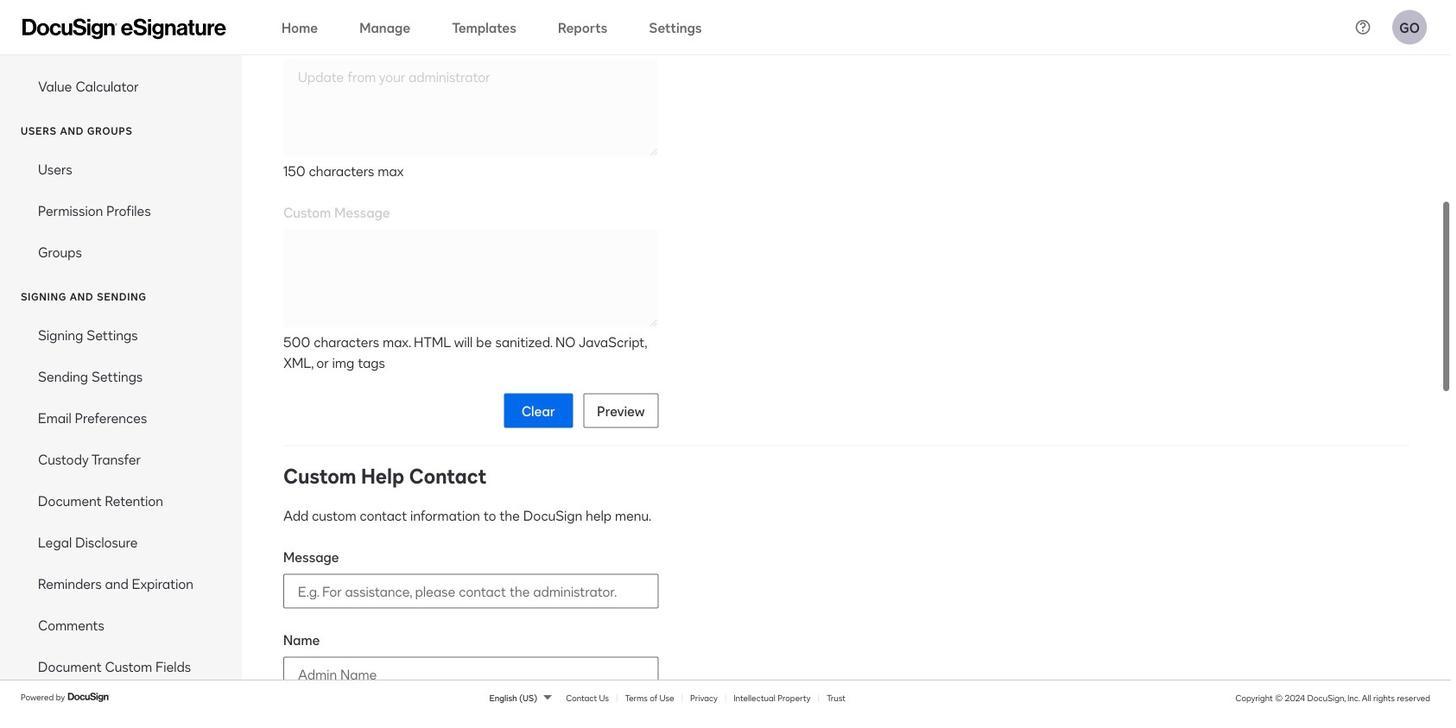 Task type: describe. For each thing, give the bounding box(es) containing it.
docusign admin image
[[22, 19, 226, 39]]

E.g. For assistance, please contact the administrator. text field
[[284, 575, 658, 608]]



Task type: locate. For each thing, give the bounding box(es) containing it.
users and groups element
[[0, 148, 242, 273]]

docusign image
[[68, 691, 111, 704]]

account element
[[0, 0, 242, 107]]

Admin Name text field
[[284, 658, 658, 691]]

None text field
[[283, 58, 659, 157], [283, 229, 659, 328], [283, 58, 659, 157], [283, 229, 659, 328]]

signing and sending element
[[0, 314, 242, 715]]



Task type: vqa. For each thing, say whether or not it's contained in the screenshot.
menu
no



